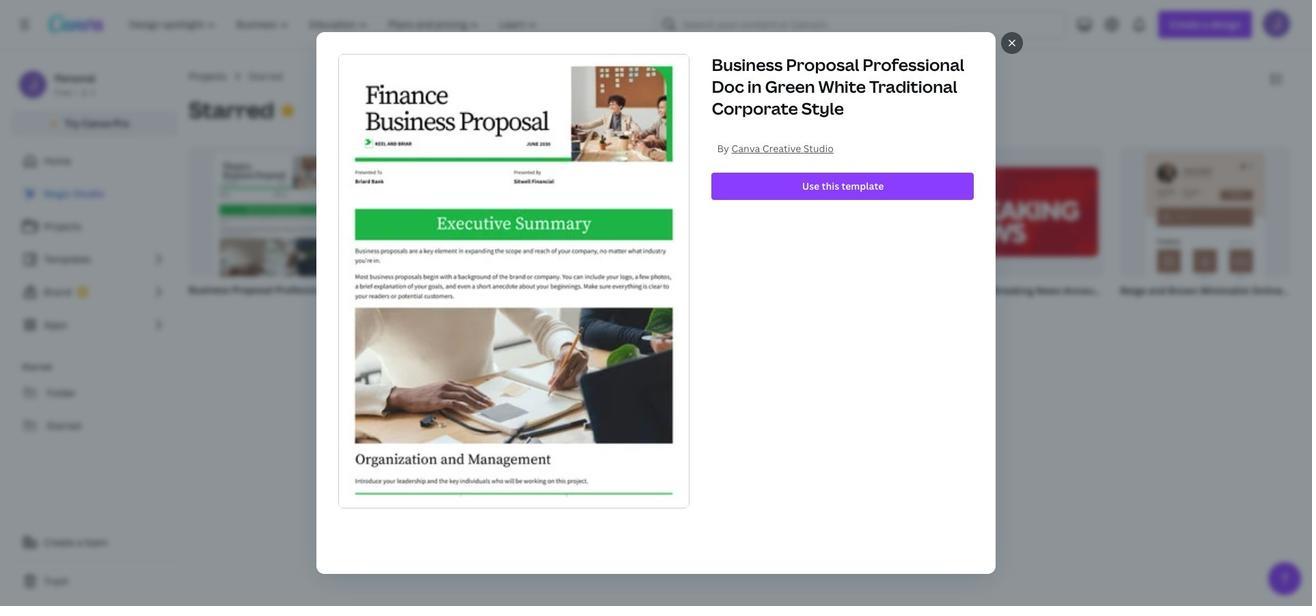 Task type: describe. For each thing, give the bounding box(es) containing it.
2 group from the left
[[372, 147, 545, 321]]

3 group from the left
[[559, 147, 731, 300]]

top level navigation element
[[120, 11, 549, 38]]

5 group from the left
[[1118, 147, 1291, 410]]



Task type: locate. For each thing, give the bounding box(es) containing it.
4 group from the left
[[931, 147, 1104, 300]]

None search field
[[656, 11, 1066, 38]]

group
[[186, 147, 359, 307], [372, 147, 545, 321], [559, 147, 731, 300], [931, 147, 1104, 300], [1118, 147, 1291, 410]]

1 group from the left
[[186, 147, 359, 307]]

list
[[11, 180, 178, 339]]



Task type: vqa. For each thing, say whether or not it's contained in the screenshot.
the rightmost our
no



